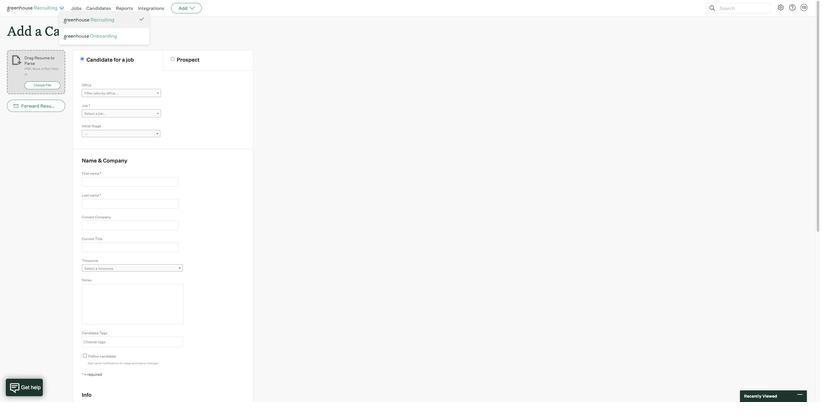 Task type: locate. For each thing, give the bounding box(es) containing it.
current company
[[82, 215, 111, 220]]

candidates
[[86, 5, 111, 11]]

required
[[87, 373, 102, 378]]

notes
[[82, 279, 92, 283]]

* down &
[[100, 172, 101, 176]]

1 vertical spatial company
[[95, 215, 111, 220]]

0 vertical spatial greenhouse recruiting image
[[7, 5, 59, 12]]

current down last at the left of page
[[82, 215, 94, 220]]

* right "job"
[[89, 104, 90, 108]]

0 vertical spatial select
[[84, 112, 95, 116]]

resume inside drag resume to parse (pdf, word, or rich text), or
[[35, 55, 50, 60]]

name
[[90, 172, 99, 176], [90, 193, 99, 198]]

1 select from the top
[[84, 112, 95, 116]]

forward resume via email
[[21, 103, 79, 109]]

for
[[114, 57, 121, 63], [98, 362, 102, 366], [120, 362, 123, 366]]

candidate down jobs link
[[45, 22, 105, 39]]

for right up
[[98, 362, 102, 366]]

1 vertical spatial name
[[90, 193, 99, 198]]

current
[[82, 215, 94, 220], [82, 237, 94, 241]]

candidate
[[45, 22, 105, 39], [86, 57, 113, 63], [82, 331, 99, 336]]

select a timezone
[[84, 267, 113, 271]]

a for candidate
[[35, 22, 42, 39]]

2 current from the top
[[82, 237, 94, 241]]

email
[[66, 103, 79, 109]]

viewed
[[763, 394, 778, 399]]

first name *
[[82, 172, 101, 176]]

select down timezone
[[84, 267, 95, 271]]

1 horizontal spatial add
[[179, 5, 188, 11]]

file
[[46, 83, 51, 87]]

title
[[95, 237, 103, 241]]

1 vertical spatial select
[[84, 267, 95, 271]]

candidate right the candidate for a job "radio"
[[86, 57, 113, 63]]

candidate left tags
[[82, 331, 99, 336]]

choose file
[[34, 83, 51, 87]]

office...
[[106, 91, 118, 95]]

name for last
[[90, 193, 99, 198]]

1 horizontal spatial or
[[41, 67, 44, 71]]

forward resume via email button
[[7, 100, 79, 112]]

to
[[51, 55, 54, 60]]

follow
[[88, 355, 99, 359]]

last
[[82, 193, 89, 198]]

2 select from the top
[[84, 267, 95, 271]]

0 horizontal spatial add
[[7, 22, 32, 39]]

or left rich at left top
[[41, 67, 44, 71]]

1 vertical spatial greenhouse recruiting image
[[64, 17, 116, 24]]

Notes text field
[[82, 285, 184, 325]]

info
[[82, 392, 92, 399]]

0 vertical spatial or
[[41, 67, 44, 71]]

greenhouse recruiting image inside td menu
[[64, 17, 116, 24]]

status
[[138, 362, 146, 366]]

None text field
[[82, 221, 179, 231]]

select
[[84, 112, 95, 116], [84, 267, 95, 271]]

2 vertical spatial candidate
[[82, 331, 99, 336]]

timezone
[[82, 259, 98, 263]]

2 - from the left
[[86, 132, 88, 137]]

initial stage
[[82, 124, 101, 129]]

1 vertical spatial candidate
[[86, 57, 113, 63]]

a
[[35, 22, 42, 39], [122, 57, 125, 63], [96, 112, 97, 116], [96, 267, 97, 271]]

resume left to
[[35, 55, 50, 60]]

candidate tags
[[82, 331, 107, 336]]

1 vertical spatial current
[[82, 237, 94, 241]]

-- link
[[82, 130, 161, 139]]

for left the job
[[114, 57, 121, 63]]

name
[[82, 158, 97, 164]]

company right &
[[103, 158, 127, 164]]

select down job *
[[84, 112, 95, 116]]

or
[[41, 67, 44, 71], [24, 73, 27, 76]]

select a job...
[[84, 112, 106, 116]]

*
[[89, 104, 90, 108], [100, 172, 101, 176], [100, 193, 101, 198], [82, 373, 83, 378]]

current title
[[82, 237, 103, 241]]

(pdf,
[[24, 67, 32, 71]]

add inside popup button
[[179, 5, 188, 11]]

stage
[[124, 362, 131, 366]]

company
[[103, 158, 127, 164], [95, 215, 111, 220]]

0 vertical spatial resume
[[35, 55, 50, 60]]

0 horizontal spatial greenhouse recruiting image
[[7, 5, 59, 12]]

or down (pdf,
[[24, 73, 27, 76]]

jobs
[[94, 91, 101, 95]]

Prospect radio
[[171, 57, 174, 61]]

filter jobs by office...
[[84, 91, 118, 95]]

recently
[[745, 394, 762, 399]]

add for add
[[179, 5, 188, 11]]

changes
[[147, 362, 158, 366]]

None text field
[[82, 178, 179, 187], [82, 199, 179, 209], [82, 243, 179, 252], [82, 338, 181, 347], [82, 178, 179, 187], [82, 199, 179, 209], [82, 243, 179, 252], [82, 338, 181, 347]]

Candidate for a job radio
[[80, 57, 84, 61]]

td button
[[801, 4, 808, 11]]

0 vertical spatial candidate
[[45, 22, 105, 39]]

resume
[[35, 55, 50, 60], [40, 103, 58, 109]]

resume inside "forward resume via email" button
[[40, 103, 58, 109]]

notifications
[[103, 362, 119, 366]]

company up title
[[95, 215, 111, 220]]

via
[[59, 103, 65, 109]]

add
[[179, 5, 188, 11], [7, 22, 32, 39]]

1 vertical spatial or
[[24, 73, 27, 76]]

first
[[82, 172, 89, 176]]

name right last at the left of page
[[90, 193, 99, 198]]

candidate for candidate for a job
[[86, 57, 113, 63]]

select a job... link
[[82, 110, 161, 118]]

0 vertical spatial add
[[179, 5, 188, 11]]

-
[[84, 132, 86, 137], [86, 132, 88, 137]]

0 vertical spatial name
[[90, 172, 99, 176]]

integrations link
[[138, 5, 164, 11]]

name right first
[[90, 172, 99, 176]]

greenhouse onboarding image
[[64, 34, 145, 40]]

candidates link
[[86, 5, 111, 11]]

1 horizontal spatial greenhouse recruiting image
[[64, 17, 116, 24]]

job
[[82, 104, 88, 108]]

1 vertical spatial add
[[7, 22, 32, 39]]

by
[[101, 91, 105, 95]]

=
[[84, 373, 87, 378]]

1 current from the top
[[82, 215, 94, 220]]

greenhouse recruiting image
[[7, 5, 59, 12], [64, 17, 116, 24]]

1 vertical spatial resume
[[40, 103, 58, 109]]

filter jobs by office... link
[[82, 89, 161, 97]]

0 vertical spatial current
[[82, 215, 94, 220]]

resume left via
[[40, 103, 58, 109]]

rich
[[45, 67, 51, 71]]

td button
[[800, 3, 809, 12]]

add button
[[171, 3, 202, 13]]

* left =
[[82, 373, 83, 378]]

current left title
[[82, 237, 94, 241]]

current for current title
[[82, 237, 94, 241]]



Task type: describe. For each thing, give the bounding box(es) containing it.
follow candidate
[[88, 355, 116, 359]]

prospect
[[177, 57, 200, 63]]

* right last at the left of page
[[100, 193, 101, 198]]

up
[[94, 362, 98, 366]]

forward
[[21, 103, 39, 109]]

jobs
[[71, 5, 82, 11]]

reports
[[116, 5, 133, 11]]

a for timezone
[[96, 267, 97, 271]]

select a timezone link
[[82, 265, 183, 273]]

parse
[[24, 61, 35, 66]]

candidate for a job
[[86, 57, 134, 63]]

candidate for candidate tags
[[82, 331, 99, 336]]

job *
[[82, 104, 90, 108]]

sign
[[88, 362, 94, 366]]

filter
[[84, 91, 93, 95]]

for left the stage
[[120, 362, 123, 366]]

tags
[[99, 331, 107, 336]]

job...
[[98, 112, 106, 116]]

word,
[[33, 67, 41, 71]]

Search text field
[[719, 4, 766, 12]]

0 vertical spatial company
[[103, 158, 127, 164]]

drag resume to parse (pdf, word, or rich text), or
[[24, 55, 59, 76]]

1 - from the left
[[84, 132, 86, 137]]

td
[[802, 6, 807, 10]]

initial
[[82, 124, 91, 129]]

Follow candidate checkbox
[[83, 355, 87, 358]]

* = required
[[82, 373, 102, 378]]

--
[[84, 132, 88, 137]]

configure image
[[778, 4, 785, 11]]

text),
[[51, 67, 59, 71]]

resume for drag
[[35, 55, 50, 60]]

name for first
[[90, 172, 99, 176]]

&
[[98, 158, 102, 164]]

current for current company
[[82, 215, 94, 220]]

timezone
[[98, 267, 113, 271]]

candidate
[[100, 355, 116, 359]]

name & company
[[82, 158, 127, 164]]

and
[[132, 362, 137, 366]]

0 horizontal spatial or
[[24, 73, 27, 76]]

add a candidate
[[7, 22, 105, 39]]

choose
[[34, 83, 45, 87]]

stage
[[92, 124, 101, 129]]

sign up for notifications for stage and status changes
[[88, 362, 158, 366]]

integrations
[[138, 5, 164, 11]]

a for job...
[[96, 112, 97, 116]]

* inside the * = required
[[82, 373, 83, 378]]

jobs link
[[71, 5, 82, 11]]

office
[[82, 83, 91, 87]]

select for select a job...
[[84, 112, 95, 116]]

reports link
[[116, 5, 133, 11]]

td menu
[[59, 11, 150, 45]]

resume for forward
[[40, 103, 58, 109]]

select for select a timezone
[[84, 267, 95, 271]]

drag
[[24, 55, 34, 60]]

add for add a candidate
[[7, 22, 32, 39]]

job
[[126, 57, 134, 63]]

recently viewed
[[745, 394, 778, 399]]

last name *
[[82, 193, 101, 198]]



Task type: vqa. For each thing, say whether or not it's contained in the screenshot.
Word,
yes



